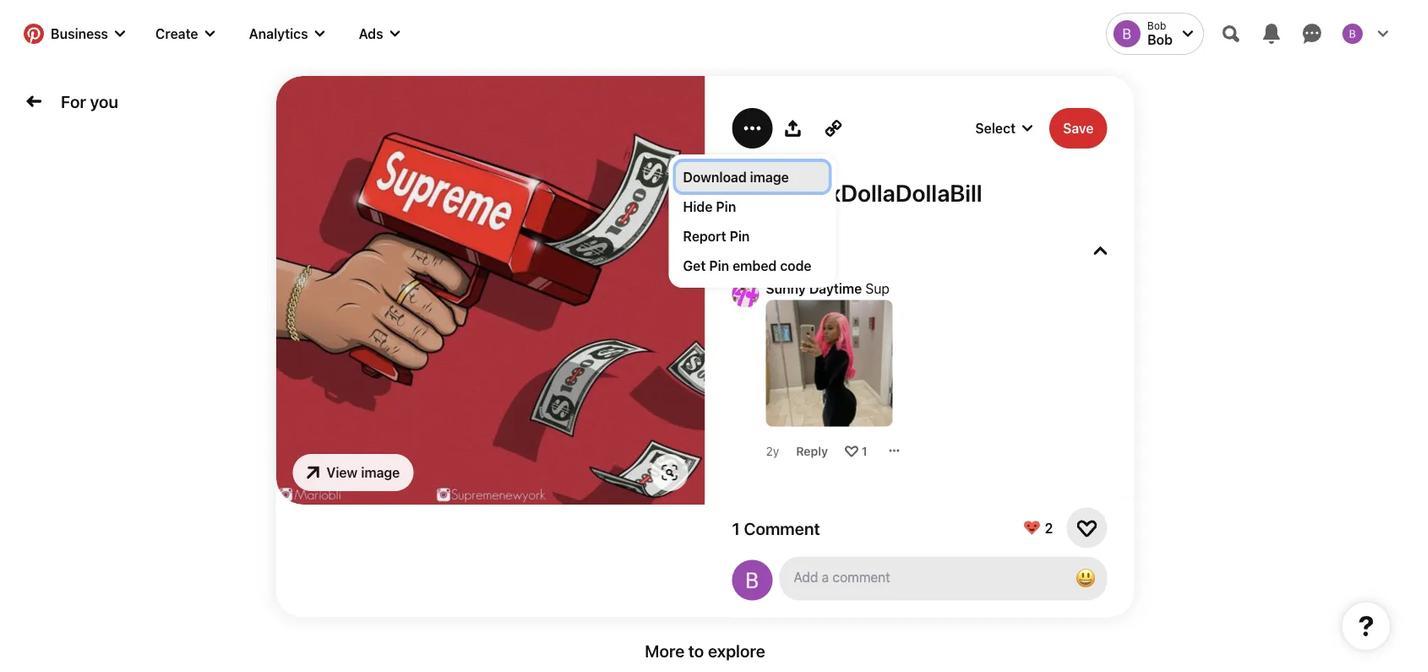 Task type: vqa. For each thing, say whether or not it's contained in the screenshot.
SUP
yes



Task type: describe. For each thing, give the bounding box(es) containing it.
download
[[683, 169, 747, 185]]

embed
[[733, 258, 777, 274]]

account switcher arrow icon image
[[1183, 29, 1193, 39]]

you
[[90, 91, 118, 111]]

business badge dropdown menu button image
[[115, 29, 125, 39]]

sunny
[[766, 281, 806, 297]]

1 for 1 comment
[[732, 519, 740, 538]]

pin for get
[[709, 258, 729, 274]]

pin for report
[[730, 228, 750, 244]]

hide
[[683, 199, 713, 215]]

report pin
[[683, 228, 750, 244]]

view image button
[[293, 455, 413, 492]]

hide pin
[[683, 199, 736, 215]]

https://i.pinimg.com/150x150/c9/c3/4d/c9c34d1c7064c7c259c11a51585d838e.jpg image
[[766, 300, 893, 427]]

pinterest image
[[24, 24, 44, 44]]

react image
[[845, 444, 858, 458]]

for
[[61, 91, 86, 111]]

comments button
[[732, 241, 1107, 261]]

more
[[645, 642, 684, 661]]

bob bob
[[1147, 20, 1173, 48]]

download image
[[683, 169, 789, 185]]

daytime
[[809, 281, 862, 297]]

b0bth3builder2k23 image
[[732, 561, 773, 601]]

select a board you want to save to image
[[1022, 123, 1032, 133]]

comments
[[732, 241, 817, 261]]

click to shop image
[[661, 465, 678, 482]]

get
[[683, 258, 706, 274]]

sunny daytime image
[[732, 281, 759, 308]]

bob inside bob bob
[[1147, 20, 1166, 32]]

1 button
[[862, 444, 867, 458]]

bob image
[[1342, 24, 1363, 44]]

1 for 1
[[862, 444, 867, 458]]

for you
[[61, 91, 118, 111]]

bob image
[[1114, 20, 1141, 47]]

code
[[780, 258, 812, 274]]

analytics
[[249, 26, 308, 42]]

to
[[688, 642, 704, 661]]

analytics button
[[235, 14, 338, 54]]

sunny daytime sup
[[766, 281, 889, 297]]

Add a comment field
[[794, 570, 1055, 586]]

download image menu item
[[676, 162, 828, 192]]

2y
[[766, 444, 779, 458]]

save
[[1063, 120, 1094, 136]]

save button
[[1049, 108, 1107, 149]]

image for download image
[[750, 169, 789, 185]]



Task type: locate. For each thing, give the bounding box(es) containing it.
1 vertical spatial image
[[361, 465, 400, 481]]

reply
[[796, 444, 828, 458]]

reaction image
[[1077, 518, 1097, 539]]

1 vertical spatial 1
[[732, 519, 740, 538]]

2
[[1045, 520, 1053, 536]]

get pin embed code
[[683, 258, 812, 274]]

supremexdolladollabill
[[732, 179, 982, 207]]

0 horizontal spatial image
[[361, 465, 400, 481]]

1 left comment
[[732, 519, 740, 538]]

more to explore
[[645, 642, 765, 661]]

view image link
[[293, 455, 413, 492]]

business
[[51, 26, 108, 42]]

expand icon image
[[1094, 244, 1107, 257]]

image
[[750, 169, 789, 185], [361, 465, 400, 481]]

bob left account switcher arrow icon at the right of page
[[1147, 32, 1173, 48]]

supremexdolladollabill link
[[732, 179, 1107, 207]]

1 horizontal spatial 1
[[862, 444, 867, 458]]

view
[[327, 465, 358, 481]]

primary navigation header navigation
[[10, 3, 1400, 64]]

bob right bob icon
[[1147, 20, 1166, 32]]

ads
[[359, 26, 383, 42]]

create
[[155, 26, 198, 42]]

explore
[[708, 642, 765, 661]]

create button
[[142, 14, 229, 54]]

pin up get pin embed code
[[730, 228, 750, 244]]

pin right hide
[[716, 199, 736, 215]]

1 bob from the top
[[1147, 20, 1166, 32]]

image for view image
[[361, 465, 400, 481]]

2 bob from the top
[[1147, 32, 1173, 48]]

report
[[683, 228, 726, 244]]

1 right react image
[[862, 444, 867, 458]]

pin
[[716, 199, 736, 215], [730, 228, 750, 244], [709, 258, 729, 274]]

😃
[[1075, 567, 1095, 590]]

1 comment
[[732, 519, 820, 538]]

1 horizontal spatial image
[[750, 169, 789, 185]]

0 horizontal spatial 1
[[732, 519, 740, 538]]

reply button
[[796, 444, 828, 458]]

image right download at the top of the page
[[750, 169, 789, 185]]

comment
[[744, 519, 820, 538]]

pin for hide
[[716, 199, 736, 215]]

sup
[[865, 281, 889, 297]]

0 vertical spatial 1
[[862, 444, 867, 458]]

image right view at the bottom
[[361, 465, 400, 481]]

select
[[975, 120, 1016, 136]]

for you button
[[54, 85, 125, 118]]

image inside menu item
[[750, 169, 789, 185]]

select button
[[921, 108, 1036, 149]]

1 vertical spatial pin
[[730, 228, 750, 244]]

open link icon image
[[306, 466, 320, 480]]

😃 button
[[779, 557, 1107, 601], [1068, 562, 1102, 596]]

view image
[[327, 465, 400, 481]]

bob
[[1147, 20, 1166, 32], [1147, 32, 1173, 48]]

sunny daytime link
[[766, 281, 862, 297]]

0 vertical spatial image
[[750, 169, 789, 185]]

ads button
[[345, 14, 414, 54]]

2 vertical spatial pin
[[709, 258, 729, 274]]

0 vertical spatial pin
[[716, 199, 736, 215]]

pin right get at top
[[709, 258, 729, 274]]

business button
[[14, 14, 135, 54]]

image inside button
[[361, 465, 400, 481]]

1
[[862, 444, 867, 458], [732, 519, 740, 538]]



